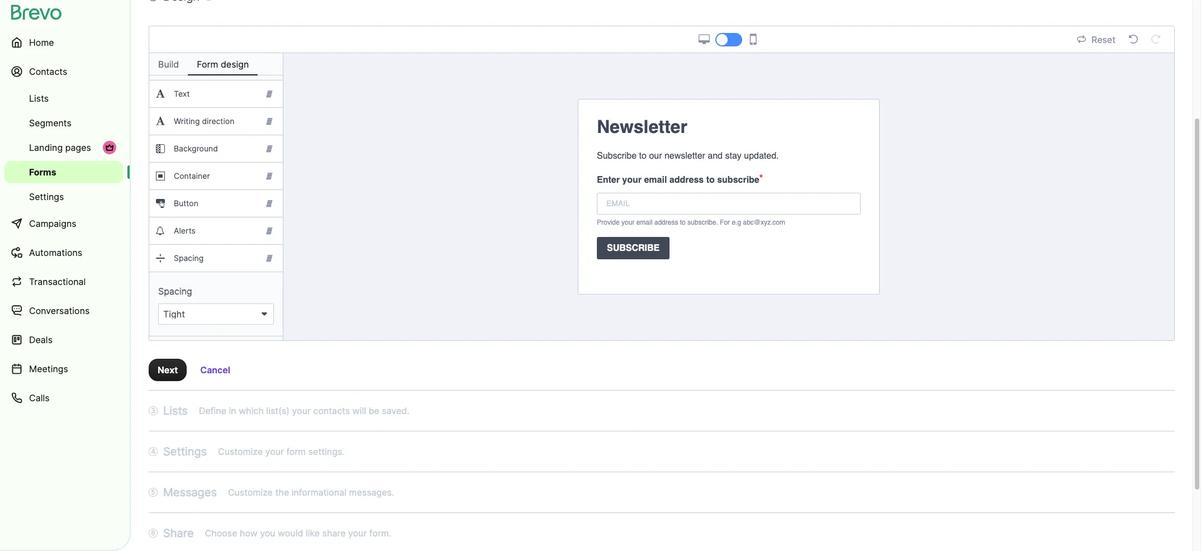 Task type: describe. For each thing, give the bounding box(es) containing it.
messages
[[163, 486, 217, 499]]

automations link
[[4, 239, 123, 266]]

button
[[174, 198, 198, 208]]

campaigns
[[29, 218, 76, 229]]

left___rvooi image
[[105, 143, 114, 152]]

build link
[[149, 53, 188, 75]]

spacing button
[[149, 245, 283, 272]]

campaigns link
[[4, 210, 123, 237]]

landing pages link
[[4, 136, 123, 159]]

subscribe
[[717, 175, 759, 185]]

the
[[275, 487, 289, 498]]

and
[[708, 151, 723, 161]]

lists link
[[4, 87, 123, 110]]

how
[[240, 528, 257, 539]]

would
[[278, 528, 303, 539]]

forms
[[29, 167, 56, 178]]

form.
[[369, 528, 391, 539]]

cancel
[[200, 364, 230, 376]]

email for provide
[[636, 219, 652, 226]]

settings.
[[308, 446, 345, 457]]

informational
[[292, 487, 347, 498]]

text button
[[149, 80, 283, 107]]

background
[[174, 144, 218, 153]]

subscribe
[[597, 151, 637, 161]]

your for provide
[[622, 219, 635, 226]]

newsletter button
[[588, 109, 870, 145]]

writing direction button
[[149, 108, 283, 135]]

form design
[[197, 59, 249, 70]]

next button
[[149, 359, 187, 381]]

subscribe.
[[687, 219, 718, 226]]

calls
[[29, 392, 50, 404]]

reset button
[[1074, 32, 1119, 47]]

segments link
[[4, 112, 123, 134]]

calls link
[[4, 385, 123, 411]]

saved.
[[382, 405, 409, 416]]

address for subscribe.
[[654, 219, 678, 226]]

segments
[[29, 117, 71, 129]]

be
[[369, 405, 379, 416]]

conversations link
[[4, 297, 123, 324]]

stay
[[725, 151, 742, 161]]

1 vertical spatial settings
[[163, 445, 207, 458]]

6
[[151, 529, 155, 537]]

spacing inside "dropdown button"
[[174, 253, 204, 263]]

4
[[151, 447, 155, 456]]

list(s)
[[266, 405, 290, 416]]

conversations
[[29, 305, 90, 316]]

lists inside lists 'link'
[[29, 93, 49, 104]]

deals link
[[4, 326, 123, 353]]

will
[[352, 405, 366, 416]]

text
[[174, 89, 190, 98]]

share
[[322, 528, 346, 539]]

form
[[197, 59, 218, 70]]

customize for settings
[[218, 446, 263, 457]]

newsletter
[[597, 116, 687, 137]]

to inside text field
[[639, 151, 647, 161]]

enter your email address to subscribe
[[597, 175, 759, 185]]

5
[[151, 488, 155, 496]]

customize for messages
[[228, 487, 273, 498]]

like
[[306, 528, 320, 539]]

3
[[151, 406, 155, 415]]

newsletter
[[665, 151, 705, 161]]

reset
[[1092, 34, 1116, 45]]

share
[[163, 526, 194, 540]]

1 vertical spatial lists
[[163, 404, 188, 418]]

form design link
[[188, 53, 258, 75]]



Task type: vqa. For each thing, say whether or not it's contained in the screenshot.
Settings link
yes



Task type: locate. For each thing, give the bounding box(es) containing it.
1 horizontal spatial to
[[680, 219, 686, 226]]

to
[[639, 151, 647, 161], [706, 175, 715, 185], [680, 219, 686, 226]]

messages.
[[349, 487, 394, 498]]

settings link
[[4, 186, 123, 208]]

to left our at the right top of page
[[639, 151, 647, 161]]

address
[[669, 175, 704, 185], [654, 219, 678, 226]]

in
[[229, 405, 236, 416]]

which
[[239, 405, 264, 416]]

email up subscribe
[[636, 219, 652, 226]]

alerts
[[174, 226, 196, 235]]

1 vertical spatial customize
[[228, 487, 273, 498]]

container
[[174, 171, 210, 181]]

spacing
[[174, 253, 204, 263], [158, 286, 192, 297]]

1 vertical spatial spacing
[[158, 286, 192, 297]]

e.g
[[732, 219, 741, 226]]

landing pages
[[29, 142, 91, 153]]

your for enter
[[622, 175, 642, 185]]

contacts
[[313, 405, 350, 416]]

0 vertical spatial lists
[[29, 93, 49, 104]]

your left the form.
[[348, 528, 367, 539]]

0 vertical spatial to
[[639, 151, 647, 161]]

settings inside "settings" link
[[29, 191, 64, 202]]

writing direction
[[174, 116, 234, 126]]

subscribe to our newsletter and stay updated.
[[597, 151, 779, 161]]

lists right 3
[[163, 404, 188, 418]]

2 vertical spatial to
[[680, 219, 686, 226]]

0 vertical spatial spacing
[[174, 253, 204, 263]]

to for subscribe.
[[680, 219, 686, 226]]

abc@xyz.com
[[743, 219, 785, 226]]

for
[[720, 219, 730, 226]]

0 vertical spatial settings
[[29, 191, 64, 202]]

updated.
[[744, 151, 779, 161]]

0 horizontal spatial to
[[639, 151, 647, 161]]

transactional link
[[4, 268, 123, 295]]

background button
[[149, 135, 283, 162]]

0 horizontal spatial lists
[[29, 93, 49, 104]]

direction
[[202, 116, 234, 126]]

Newsletter text field
[[597, 113, 861, 140]]

meetings
[[29, 363, 68, 374]]

define
[[199, 405, 226, 416]]

settings
[[29, 191, 64, 202], [163, 445, 207, 458]]

your right enter
[[622, 175, 642, 185]]

provide your email address to subscribe. for e.g abc@xyz.com
[[597, 219, 785, 226]]

deals
[[29, 334, 53, 345]]

customize down in
[[218, 446, 263, 457]]

landing
[[29, 142, 63, 153]]

meetings link
[[4, 355, 123, 382]]

to for subscribe
[[706, 175, 715, 185]]

you
[[260, 528, 275, 539]]

provide
[[597, 219, 620, 226]]

enter
[[597, 175, 620, 185]]

button button
[[149, 190, 283, 217]]

home link
[[4, 29, 123, 56]]

container button
[[149, 163, 283, 189]]

forms link
[[4, 161, 123, 183]]

choose how you would like share your form.
[[205, 528, 391, 539]]

subscribe
[[607, 243, 660, 253]]

1 vertical spatial email
[[636, 219, 652, 226]]

your
[[622, 175, 642, 185], [622, 219, 635, 226], [292, 405, 311, 416], [265, 446, 284, 457], [348, 528, 367, 539]]

0 vertical spatial email
[[644, 175, 667, 185]]

alerts button
[[149, 217, 283, 244]]

None text field
[[597, 193, 861, 215]]

design
[[221, 59, 249, 70]]

spacing down spacing "dropdown button"
[[158, 286, 192, 297]]

your right list(s)
[[292, 405, 311, 416]]

settings right "4"
[[163, 445, 207, 458]]

to left subscribe.
[[680, 219, 686, 226]]

0 vertical spatial customize
[[218, 446, 263, 457]]

email for enter
[[644, 175, 667, 185]]

address left subscribe.
[[654, 219, 678, 226]]

address for subscribe
[[669, 175, 704, 185]]

0 horizontal spatial settings
[[29, 191, 64, 202]]

1 vertical spatial to
[[706, 175, 715, 185]]

build
[[158, 59, 179, 70]]

automations
[[29, 247, 82, 258]]

subscribe to our newsletter and stay updated. button
[[588, 145, 870, 167]]

customize the informational messages.
[[228, 487, 394, 498]]

choose
[[205, 528, 237, 539]]

customize your form settings.
[[218, 446, 345, 457]]

form
[[286, 446, 306, 457]]

email down our at the right top of page
[[644, 175, 667, 185]]

subscribe button
[[588, 233, 870, 264]]

your left form in the bottom of the page
[[265, 446, 284, 457]]

to down and
[[706, 175, 715, 185]]

settings down forms at the top of page
[[29, 191, 64, 202]]

lists up segments on the top left
[[29, 93, 49, 104]]

spacing down 'alerts' at top left
[[174, 253, 204, 263]]

Subscribe to our newsletter and stay updated. text field
[[597, 149, 861, 163]]

customize left the the
[[228, 487, 273, 498]]

0 vertical spatial address
[[669, 175, 704, 185]]

next
[[158, 364, 178, 376]]

your for customize
[[265, 446, 284, 457]]

cancel button
[[191, 359, 239, 381]]

address down subscribe to our newsletter and stay updated. at the top of page
[[669, 175, 704, 185]]

home
[[29, 37, 54, 48]]

contacts link
[[4, 58, 123, 85]]

writing
[[174, 116, 200, 126]]

define in which list(s) your contacts will be saved.
[[199, 405, 409, 416]]

contacts
[[29, 66, 67, 77]]

1 vertical spatial address
[[654, 219, 678, 226]]

your right provide at top
[[622, 219, 635, 226]]

transactional
[[29, 276, 86, 287]]

1 horizontal spatial lists
[[163, 404, 188, 418]]

2 horizontal spatial to
[[706, 175, 715, 185]]

customize
[[218, 446, 263, 457], [228, 487, 273, 498]]

our
[[649, 151, 662, 161]]

pages
[[65, 142, 91, 153]]

1 horizontal spatial settings
[[163, 445, 207, 458]]

lists
[[29, 93, 49, 104], [163, 404, 188, 418]]



